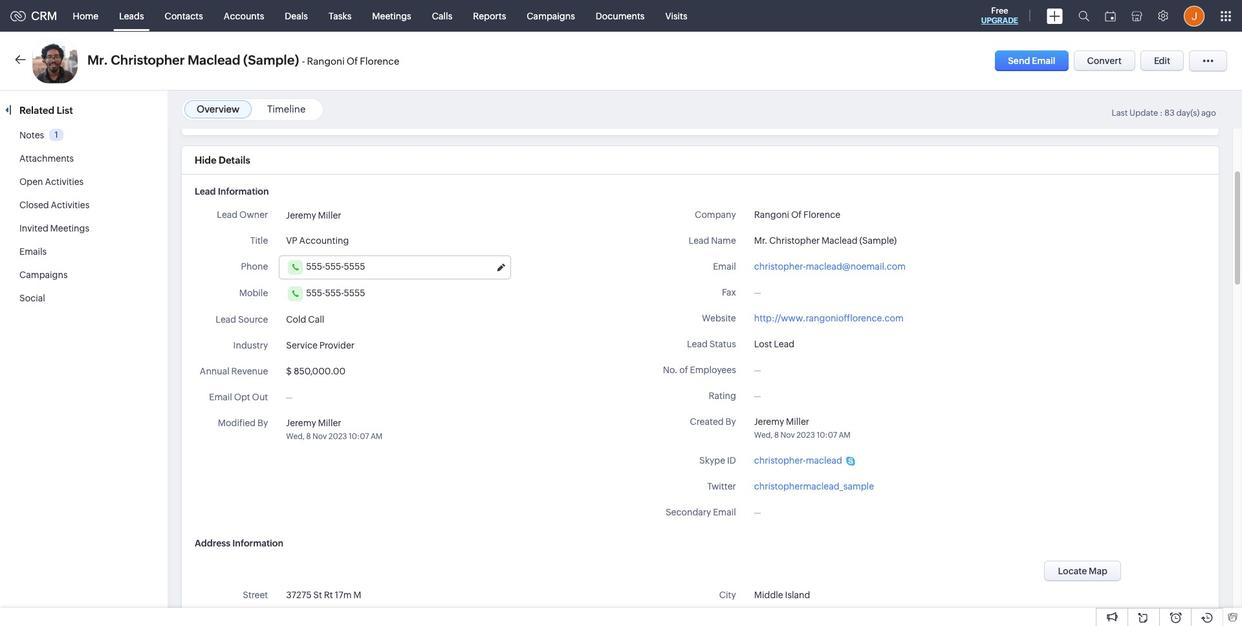 Task type: locate. For each thing, give the bounding box(es) containing it.
st
[[313, 590, 322, 601]]

lead for lead status
[[687, 339, 708, 349]]

0 horizontal spatial jeremy miller wed, 8 nov 2023 10:07 am
[[286, 418, 383, 441]]

1 vertical spatial of
[[791, 210, 802, 220]]

0 horizontal spatial nov
[[313, 432, 327, 441]]

employees
[[690, 365, 736, 375]]

maclead up "overview" in the top left of the page
[[188, 52, 240, 67]]

miller up christopher-maclead
[[786, 417, 810, 427]]

wed, for modified by
[[286, 432, 305, 441]]

0 vertical spatial campaigns
[[527, 11, 575, 21]]

1 horizontal spatial 2023
[[797, 431, 815, 440]]

jeremy miller wed, 8 nov 2023 10:07 am up christopher-maclead
[[754, 417, 851, 440]]

5555 for mobile
[[344, 288, 365, 298]]

edit button
[[1141, 50, 1184, 71]]

florence up the mr. christopher maclead (sample)
[[804, 210, 841, 220]]

upgrade
[[982, 16, 1019, 25]]

555-555-5555 up call
[[306, 288, 365, 298]]

lost
[[754, 339, 772, 349]]

2 christopher- from the top
[[754, 456, 806, 466]]

2 555-555-5555 from the top
[[306, 288, 365, 298]]

nov for modified by
[[313, 432, 327, 441]]

0 vertical spatial maclead
[[188, 52, 240, 67]]

1 vertical spatial 5555
[[344, 288, 365, 298]]

meetings left calls
[[372, 11, 411, 21]]

wed, for created by
[[754, 431, 773, 440]]

1 horizontal spatial 10:07
[[817, 431, 837, 440]]

1 horizontal spatial of
[[791, 210, 802, 220]]

1 vertical spatial christopher-
[[754, 456, 806, 466]]

(sample) up 'maclead@noemail.com'
[[860, 236, 897, 246]]

miller down 850,000.00
[[318, 418, 341, 428]]

0 horizontal spatial rangoni
[[307, 56, 345, 67]]

555-555-5555 for phone
[[306, 261, 365, 272]]

0 horizontal spatial of
[[347, 56, 358, 67]]

1 vertical spatial activities
[[51, 200, 90, 210]]

christopher-maclead@noemail.com
[[754, 261, 906, 272]]

555- up 'provider'
[[325, 288, 344, 298]]

1 horizontal spatial jeremy miller wed, 8 nov 2023 10:07 am
[[754, 417, 851, 440]]

leads
[[119, 11, 144, 21]]

documents link
[[586, 0, 655, 31]]

1 horizontal spatial mr.
[[754, 236, 768, 246]]

meetings link
[[362, 0, 422, 31]]

provider
[[319, 340, 355, 351]]

by right created
[[726, 417, 736, 427]]

1 horizontal spatial maclead
[[822, 236, 858, 246]]

lead for lead name
[[689, 236, 710, 246]]

1 horizontal spatial meetings
[[372, 11, 411, 21]]

service provider
[[286, 340, 355, 351]]

jeremy up christopher-maclead
[[754, 417, 784, 427]]

jeremy miller wed, 8 nov 2023 10:07 am for modified by
[[286, 418, 383, 441]]

profile image
[[1184, 6, 1205, 26]]

0 horizontal spatial mr.
[[87, 52, 108, 67]]

meetings
[[372, 11, 411, 21], [50, 223, 89, 234]]

miller up accounting in the left of the page
[[318, 210, 341, 221]]

activities
[[45, 177, 84, 187], [51, 200, 90, 210]]

1 horizontal spatial rangoni
[[754, 210, 790, 220]]

1 vertical spatial information
[[232, 538, 283, 549]]

attachments link
[[19, 153, 74, 164]]

calendar image
[[1105, 11, 1116, 21]]

mr. down home link
[[87, 52, 108, 67]]

0 horizontal spatial by
[[258, 418, 268, 428]]

industry
[[233, 340, 268, 351]]

florence inside the mr. christopher maclead (sample) - rangoni of florence
[[360, 56, 400, 67]]

0 horizontal spatial maclead
[[188, 52, 240, 67]]

0 horizontal spatial 2023
[[329, 432, 347, 441]]

of down tasks link
[[347, 56, 358, 67]]

edit
[[1154, 56, 1171, 66]]

(sample) left -
[[243, 52, 299, 67]]

meetings down closed activities link
[[50, 223, 89, 234]]

convert
[[1088, 56, 1122, 66]]

0 vertical spatial 5555
[[344, 261, 365, 272]]

created
[[690, 417, 724, 427]]

activities up closed activities
[[45, 177, 84, 187]]

closed activities link
[[19, 200, 90, 210]]

0 vertical spatial meetings
[[372, 11, 411, 21]]

miller for service provider
[[318, 418, 341, 428]]

0 horizontal spatial meetings
[[50, 223, 89, 234]]

lead left name
[[689, 236, 710, 246]]

out
[[252, 392, 268, 403]]

0 vertical spatial mr.
[[87, 52, 108, 67]]

profile element
[[1176, 0, 1213, 31]]

reports link
[[463, 0, 517, 31]]

850,000.00
[[294, 366, 346, 377]]

christopher-maclead@noemail.com link
[[754, 260, 906, 274]]

0 horizontal spatial campaigns link
[[19, 270, 68, 280]]

details
[[219, 155, 250, 166]]

0 vertical spatial christopher-
[[754, 261, 806, 272]]

email inside 'send email' button
[[1032, 56, 1056, 66]]

$  850,000.00
[[286, 366, 346, 377]]

maclead up christopher-maclead@noemail.com
[[822, 236, 858, 246]]

related list
[[19, 105, 75, 116]]

cold call
[[286, 315, 324, 325]]

0 vertical spatial 555-555-5555
[[306, 261, 365, 272]]

0 horizontal spatial christopher
[[111, 52, 185, 67]]

1
[[55, 130, 58, 140]]

activities for closed activities
[[51, 200, 90, 210]]

email
[[1032, 56, 1056, 66], [713, 261, 736, 272], [209, 392, 232, 403], [713, 507, 736, 518]]

create menu image
[[1047, 8, 1063, 24]]

0 vertical spatial (sample)
[[243, 52, 299, 67]]

call
[[308, 315, 324, 325]]

information right address
[[232, 538, 283, 549]]

1 vertical spatial 555-555-5555
[[306, 288, 365, 298]]

closed activities
[[19, 200, 90, 210]]

by for created by
[[726, 417, 736, 427]]

0 vertical spatial of
[[347, 56, 358, 67]]

revenue
[[231, 366, 268, 377]]

campaigns right reports
[[527, 11, 575, 21]]

email right send
[[1032, 56, 1056, 66]]

opt
[[234, 392, 250, 403]]

social link
[[19, 293, 45, 304]]

1 vertical spatial meetings
[[50, 223, 89, 234]]

hide details link
[[195, 155, 250, 166]]

1 horizontal spatial campaigns link
[[517, 0, 586, 31]]

information up the lead owner
[[218, 186, 269, 197]]

10:07
[[817, 431, 837, 440], [349, 432, 369, 441]]

0 vertical spatial florence
[[360, 56, 400, 67]]

mr. christopher maclead (sample)
[[754, 236, 897, 246]]

logo image
[[10, 11, 26, 21]]

1 christopher- from the top
[[754, 261, 806, 272]]

8 for modified by
[[306, 432, 311, 441]]

jeremy
[[286, 210, 316, 221], [754, 417, 784, 427], [286, 418, 316, 428]]

lead status
[[687, 339, 736, 349]]

1 horizontal spatial nov
[[781, 431, 795, 440]]

overview link
[[197, 104, 240, 115]]

title
[[250, 236, 268, 246]]

christopher down "leads"
[[111, 52, 185, 67]]

mr. for mr. christopher maclead (sample)
[[754, 236, 768, 246]]

no.
[[663, 365, 678, 375]]

crm
[[31, 9, 57, 23]]

by right modified
[[258, 418, 268, 428]]

email down name
[[713, 261, 736, 272]]

0 vertical spatial rangoni
[[307, 56, 345, 67]]

555-555-5555 down accounting in the left of the page
[[306, 261, 365, 272]]

0 vertical spatial information
[[218, 186, 269, 197]]

mr. right name
[[754, 236, 768, 246]]

jeremy up vp
[[286, 210, 316, 221]]

search element
[[1071, 0, 1098, 32]]

invited meetings link
[[19, 223, 89, 234]]

campaigns
[[527, 11, 575, 21], [19, 270, 68, 280]]

accounting
[[299, 236, 349, 246]]

5555 down accounting in the left of the page
[[344, 261, 365, 272]]

rangoni of florence
[[754, 210, 841, 220]]

0 horizontal spatial (sample)
[[243, 52, 299, 67]]

activities up invited meetings
[[51, 200, 90, 210]]

of inside the mr. christopher maclead (sample) - rangoni of florence
[[347, 56, 358, 67]]

emails link
[[19, 247, 47, 257]]

1 horizontal spatial (sample)
[[860, 236, 897, 246]]

83
[[1165, 108, 1175, 118]]

1 vertical spatial maclead
[[822, 236, 858, 246]]

of up the mr. christopher maclead (sample)
[[791, 210, 802, 220]]

1 horizontal spatial 8
[[774, 431, 779, 440]]

information for address information
[[232, 538, 283, 549]]

0 horizontal spatial 10:07
[[349, 432, 369, 441]]

lead for lead owner
[[217, 210, 238, 220]]

1 horizontal spatial christopher
[[770, 236, 820, 246]]

information for lead information
[[218, 186, 269, 197]]

send email
[[1008, 56, 1056, 66]]

1 vertical spatial mr.
[[754, 236, 768, 246]]

tasks link
[[318, 0, 362, 31]]

555- up call
[[306, 288, 325, 298]]

1 horizontal spatial wed,
[[754, 431, 773, 440]]

1 horizontal spatial campaigns
[[527, 11, 575, 21]]

christopher- up christophermaclead_sample
[[754, 456, 806, 466]]

0 horizontal spatial campaigns
[[19, 270, 68, 280]]

christopher for mr. christopher maclead (sample) - rangoni of florence
[[111, 52, 185, 67]]

crm link
[[10, 9, 57, 23]]

0 vertical spatial campaigns link
[[517, 0, 586, 31]]

christopher- down the mr. christopher maclead (sample)
[[754, 261, 806, 272]]

0 horizontal spatial florence
[[360, 56, 400, 67]]

last update : 83 day(s) ago
[[1112, 108, 1217, 118]]

rangoni right -
[[307, 56, 345, 67]]

555-
[[306, 261, 325, 272], [325, 261, 344, 272], [306, 288, 325, 298], [325, 288, 344, 298]]

2 5555 from the top
[[344, 288, 365, 298]]

timeline
[[267, 104, 306, 115]]

of
[[680, 365, 688, 375]]

0 vertical spatial christopher
[[111, 52, 185, 67]]

1 vertical spatial campaigns link
[[19, 270, 68, 280]]

1 vertical spatial (sample)
[[860, 236, 897, 246]]

1 555-555-5555 from the top
[[306, 261, 365, 272]]

1 5555 from the top
[[344, 261, 365, 272]]

lead left source
[[216, 315, 236, 325]]

campaigns link right reports
[[517, 0, 586, 31]]

lead down lead information
[[217, 210, 238, 220]]

0 horizontal spatial am
[[371, 432, 383, 441]]

campaigns link down the emails
[[19, 270, 68, 280]]

rangoni inside the mr. christopher maclead (sample) - rangoni of florence
[[307, 56, 345, 67]]

source
[[238, 315, 268, 325]]

email down twitter
[[713, 507, 736, 518]]

0 vertical spatial activities
[[45, 177, 84, 187]]

island
[[785, 590, 810, 601]]

accounts link
[[213, 0, 275, 31]]

open
[[19, 177, 43, 187]]

1 vertical spatial florence
[[804, 210, 841, 220]]

calls
[[432, 11, 453, 21]]

modified by
[[218, 418, 268, 428]]

1 vertical spatial christopher
[[770, 236, 820, 246]]

rangoni right company at the top right
[[754, 210, 790, 220]]

twitter
[[707, 481, 736, 492]]

campaigns down the emails
[[19, 270, 68, 280]]

1 horizontal spatial by
[[726, 417, 736, 427]]

florence down meetings link
[[360, 56, 400, 67]]

contacts
[[165, 11, 203, 21]]

lead left status
[[687, 339, 708, 349]]

jeremy down $
[[286, 418, 316, 428]]

home link
[[63, 0, 109, 31]]

maclead for mr. christopher maclead (sample)
[[822, 236, 858, 246]]

5555 up 'provider'
[[344, 288, 365, 298]]

lead right lost
[[774, 339, 795, 349]]

1 horizontal spatial am
[[839, 431, 851, 440]]

lead down hide
[[195, 186, 216, 197]]

social
[[19, 293, 45, 304]]

emails
[[19, 247, 47, 257]]

maclead
[[188, 52, 240, 67], [822, 236, 858, 246]]

0 horizontal spatial wed,
[[286, 432, 305, 441]]

jeremy miller wed, 8 nov 2023 10:07 am down 850,000.00
[[286, 418, 383, 441]]

christopher down rangoni of florence
[[770, 236, 820, 246]]

None button
[[1045, 561, 1121, 582]]

christopher-maclead link
[[754, 454, 855, 468]]

activities for open activities
[[45, 177, 84, 187]]

free upgrade
[[982, 6, 1019, 25]]

0 horizontal spatial 8
[[306, 432, 311, 441]]



Task type: vqa. For each thing, say whether or not it's contained in the screenshot.


Task type: describe. For each thing, give the bounding box(es) containing it.
secondary email
[[666, 507, 736, 518]]

christopher- for maclead@noemail.com
[[754, 261, 806, 272]]

timeline link
[[267, 104, 306, 115]]

miller for lost lead
[[786, 417, 810, 427]]

closed
[[19, 200, 49, 210]]

visits link
[[655, 0, 698, 31]]

am for lost lead
[[839, 431, 851, 440]]

id
[[727, 456, 736, 466]]

create menu element
[[1039, 0, 1071, 31]]

annual revenue
[[200, 366, 268, 377]]

status
[[710, 339, 736, 349]]

notes
[[19, 130, 44, 140]]

http://www.rangoniofflorence.com
[[754, 313, 904, 324]]

m
[[354, 590, 361, 601]]

owner
[[239, 210, 268, 220]]

christopher- for maclead
[[754, 456, 806, 466]]

am for service provider
[[371, 432, 383, 441]]

annual
[[200, 366, 230, 377]]

10:07 for service provider
[[349, 432, 369, 441]]

reports
[[473, 11, 506, 21]]

invited meetings
[[19, 223, 89, 234]]

nov for created by
[[781, 431, 795, 440]]

lead for lead source
[[216, 315, 236, 325]]

christophermaclead_sample
[[754, 481, 874, 492]]

open activities
[[19, 177, 84, 187]]

mr. christopher maclead (sample) - rangoni of florence
[[87, 52, 400, 67]]

555-555-5555 for mobile
[[306, 288, 365, 298]]

-
[[302, 56, 305, 67]]

contacts link
[[154, 0, 213, 31]]

1 vertical spatial rangoni
[[754, 210, 790, 220]]

convert button
[[1074, 50, 1136, 71]]

$
[[286, 366, 292, 377]]

list
[[57, 105, 73, 116]]

vp
[[286, 236, 298, 246]]

maclead@noemail.com
[[806, 261, 906, 272]]

secondary
[[666, 507, 711, 518]]

:
[[1160, 108, 1163, 118]]

search image
[[1079, 10, 1090, 21]]

visits
[[666, 11, 688, 21]]

lead owner
[[217, 210, 268, 220]]

jeremy miller wed, 8 nov 2023 10:07 am for created by
[[754, 417, 851, 440]]

17m
[[335, 590, 352, 601]]

day(s)
[[1177, 108, 1200, 118]]

documents
[[596, 11, 645, 21]]

last
[[1112, 108, 1128, 118]]

overview
[[197, 104, 240, 115]]

1 horizontal spatial florence
[[804, 210, 841, 220]]

christopher for mr. christopher maclead (sample)
[[770, 236, 820, 246]]

address
[[195, 538, 230, 549]]

2023 for created by
[[797, 431, 815, 440]]

created by
[[690, 417, 736, 427]]

(sample) for mr. christopher maclead (sample)
[[860, 236, 897, 246]]

jeremy for service provider
[[286, 418, 316, 428]]

mr. for mr. christopher maclead (sample) - rangoni of florence
[[87, 52, 108, 67]]

jeremy for lost lead
[[754, 417, 784, 427]]

8 for created by
[[774, 431, 779, 440]]

maclead for mr. christopher maclead (sample) - rangoni of florence
[[188, 52, 240, 67]]

skype id
[[700, 456, 736, 466]]

home
[[73, 11, 98, 21]]

rt
[[324, 590, 333, 601]]

modified
[[218, 418, 256, 428]]

email left opt
[[209, 392, 232, 403]]

(sample) for mr. christopher maclead (sample) - rangoni of florence
[[243, 52, 299, 67]]

middle
[[754, 590, 783, 601]]

lead for lead information
[[195, 186, 216, 197]]

tasks
[[329, 11, 352, 21]]

lead name
[[689, 236, 736, 246]]

maclead
[[806, 456, 842, 466]]

555- down accounting in the left of the page
[[325, 261, 344, 272]]

lost lead
[[754, 339, 795, 349]]

rating
[[709, 391, 736, 401]]

notes link
[[19, 130, 44, 140]]

leads link
[[109, 0, 154, 31]]

ago
[[1202, 108, 1217, 118]]

email opt out
[[209, 392, 268, 403]]

related
[[19, 105, 54, 116]]

accounts
[[224, 11, 264, 21]]

open activities link
[[19, 177, 84, 187]]

phone
[[241, 261, 268, 272]]

website
[[702, 313, 736, 324]]

deals
[[285, 11, 308, 21]]

christophermaclead_sample link
[[754, 480, 874, 494]]

name
[[711, 236, 736, 246]]

mobile
[[239, 288, 268, 298]]

christopher-maclead
[[754, 456, 842, 466]]

1 vertical spatial campaigns
[[19, 270, 68, 280]]

deals link
[[275, 0, 318, 31]]

555- down vp accounting
[[306, 261, 325, 272]]

fax
[[722, 287, 736, 298]]

send
[[1008, 56, 1031, 66]]

free
[[992, 6, 1009, 16]]

37275 st rt 17m m
[[286, 590, 361, 601]]

5555 for phone
[[344, 261, 365, 272]]

2023 for modified by
[[329, 432, 347, 441]]

skype
[[700, 456, 725, 466]]

service
[[286, 340, 318, 351]]

street
[[243, 590, 268, 601]]

10:07 for lost lead
[[817, 431, 837, 440]]

jeremy miller
[[286, 210, 341, 221]]

send email button
[[995, 50, 1069, 71]]

by for modified by
[[258, 418, 268, 428]]

hide details
[[195, 155, 250, 166]]

hide
[[195, 155, 217, 166]]



